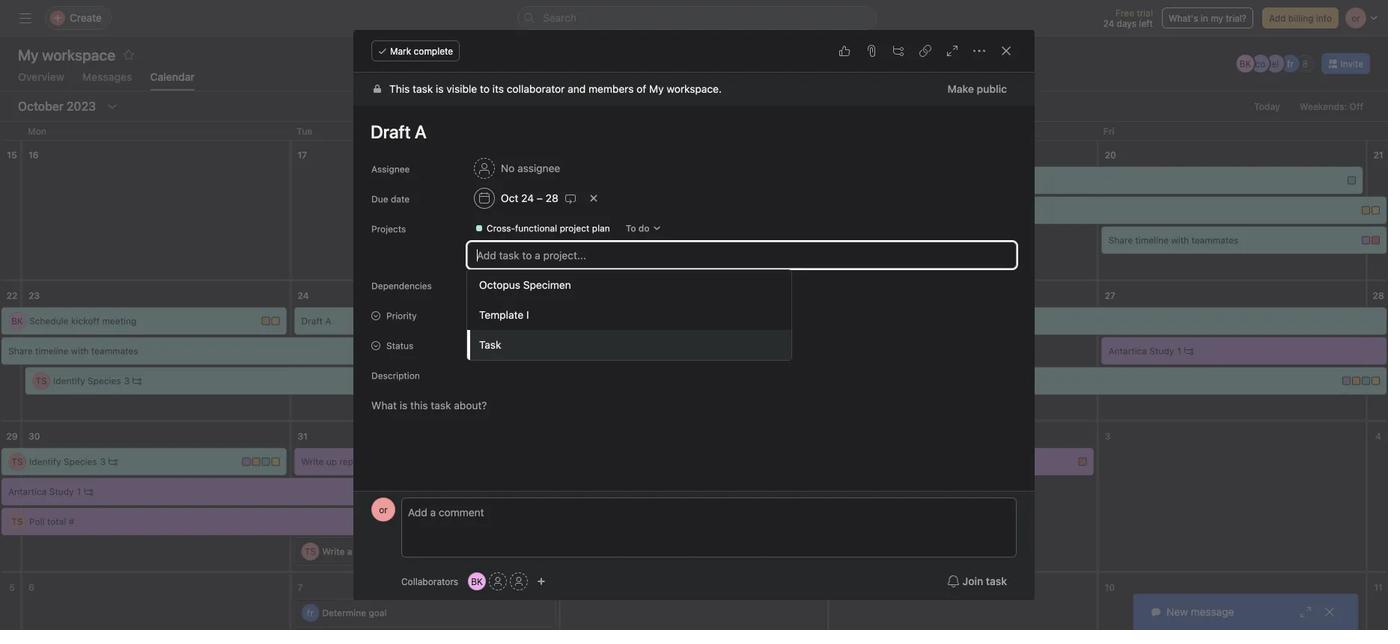 Task type: locate. For each thing, give the bounding box(es) containing it.
23
[[28, 291, 40, 301]]

1 vertical spatial 28
[[1373, 291, 1385, 301]]

1 vertical spatial antartica
[[8, 487, 47, 497]]

0 vertical spatial antartica study
[[1109, 346, 1175, 357]]

0 horizontal spatial share timeline with teammates
[[8, 346, 138, 357]]

1 horizontal spatial study
[[1150, 346, 1175, 357]]

identify species for the middle leftcount icon
[[29, 457, 97, 467]]

invite
[[1341, 58, 1364, 69]]

0 horizontal spatial task
[[355, 547, 373, 557]]

24 left –
[[521, 192, 534, 204]]

search
[[543, 12, 577, 24]]

antartica up poll
[[8, 487, 47, 497]]

1 horizontal spatial 1
[[1178, 346, 1182, 357]]

0 horizontal spatial 1
[[77, 487, 81, 497]]

goal
[[369, 608, 387, 619]]

antartica study down 27
[[1109, 346, 1175, 357]]

teammates
[[1192, 235, 1239, 246], [91, 346, 138, 357]]

fr right el
[[1288, 58, 1294, 69]]

0 vertical spatial fr
[[1288, 58, 1294, 69]]

antartica for 27
[[1109, 346, 1147, 357]]

24 left days
[[1104, 18, 1115, 28]]

0 horizontal spatial share
[[8, 346, 33, 357]]

add inside main content
[[474, 280, 491, 291]]

or
[[379, 505, 388, 515]]

task for join
[[986, 576, 1007, 588]]

draft
[[301, 316, 323, 327]]

1 horizontal spatial bk
[[471, 577, 483, 587]]

antartica for 30
[[8, 487, 47, 497]]

0 horizontal spatial 28
[[546, 192, 559, 204]]

task inside main content
[[413, 83, 433, 95]]

1 vertical spatial antartica study
[[8, 487, 74, 497]]

repeats image
[[565, 192, 577, 204]]

1 vertical spatial task
[[355, 547, 373, 557]]

leftcount image
[[1185, 347, 1194, 356], [109, 458, 118, 467], [84, 488, 93, 497]]

2 vertical spatial bk
[[471, 577, 483, 587]]

antartica down 27
[[1109, 346, 1147, 357]]

identify for the middle leftcount icon
[[29, 457, 61, 467]]

antartica study for 27
[[1109, 346, 1175, 357]]

full screen image
[[947, 45, 959, 57]]

template
[[479, 309, 524, 321]]

antartica study up poll
[[8, 487, 74, 497]]

1 for 30
[[77, 487, 81, 497]]

1 vertical spatial with
[[71, 346, 89, 357]]

15
[[7, 150, 17, 160]]

1 vertical spatial share
[[8, 346, 33, 357]]

no assignee button
[[467, 155, 567, 182]]

0 vertical spatial add
[[1270, 13, 1286, 23]]

2 vertical spatial 3
[[100, 457, 106, 467]]

24 inside draft a dialog
[[521, 192, 534, 204]]

billing
[[1289, 13, 1314, 23]]

public
[[977, 83, 1007, 95]]

1 vertical spatial 24
[[521, 192, 534, 204]]

free trial 24 days left
[[1104, 7, 1153, 28]]

1 vertical spatial 3
[[1105, 431, 1111, 442]]

cross-functional project plan
[[487, 223, 610, 234]]

ts left a
[[305, 547, 316, 557]]

bk button
[[468, 573, 486, 591]]

0 horizontal spatial leftcount image
[[84, 488, 93, 497]]

0 vertical spatial identify
[[53, 376, 85, 386]]

fr left determine
[[307, 608, 314, 619]]

join task
[[963, 576, 1007, 588]]

1 horizontal spatial 24
[[521, 192, 534, 204]]

leftcount image
[[133, 377, 142, 386]]

with
[[1172, 235, 1189, 246], [71, 346, 89, 357]]

identify down schedule kickoff meeting
[[53, 376, 85, 386]]

to
[[626, 223, 636, 234]]

identify species
[[53, 376, 121, 386], [29, 457, 97, 467]]

1
[[1178, 346, 1182, 357], [77, 487, 81, 497]]

and
[[568, 83, 586, 95]]

task
[[479, 339, 501, 351]]

0 vertical spatial 24
[[1104, 18, 1115, 28]]

report
[[340, 457, 366, 467]]

0 vertical spatial leftcount image
[[1185, 347, 1194, 356]]

11
[[1375, 583, 1383, 593]]

study
[[1150, 346, 1175, 357], [49, 487, 74, 497]]

copy task link image
[[920, 45, 932, 57]]

0 horizontal spatial bk
[[11, 316, 23, 327]]

draft a dialog
[[354, 30, 1035, 631]]

1 horizontal spatial task
[[413, 83, 433, 95]]

antartica
[[1109, 346, 1147, 357], [8, 487, 47, 497]]

0 vertical spatial identify species
[[53, 376, 121, 386]]

0 horizontal spatial 24
[[298, 291, 309, 301]]

1 vertical spatial teammates
[[91, 346, 138, 357]]

1 horizontal spatial share
[[1109, 235, 1133, 246]]

this task is visible to its collaborator and members of my workspace.
[[389, 83, 722, 95]]

mark complete
[[390, 46, 453, 56]]

1 horizontal spatial fr
[[1288, 58, 1294, 69]]

bk down the '22'
[[11, 316, 23, 327]]

ts up 30
[[35, 376, 47, 386]]

21
[[1374, 150, 1384, 160]]

write left up
[[301, 457, 324, 467]]

24 up draft
[[298, 291, 309, 301]]

0 vertical spatial antartica
[[1109, 346, 1147, 357]]

close image
[[1324, 607, 1336, 619]]

0 vertical spatial write
[[301, 457, 324, 467]]

add left billing
[[1270, 13, 1286, 23]]

info
[[1317, 13, 1332, 23]]

0 vertical spatial species
[[88, 376, 121, 386]]

species left leftcount image at the left of the page
[[88, 376, 121, 386]]

what's
[[1169, 13, 1199, 23]]

3 for leftcount image at the left of the page
[[124, 376, 130, 386]]

main content
[[354, 73, 1035, 631]]

1 vertical spatial leftcount image
[[109, 458, 118, 467]]

1 horizontal spatial leftcount image
[[109, 458, 118, 467]]

0 horizontal spatial 3
[[100, 457, 106, 467]]

off
[[1350, 101, 1364, 112]]

0 vertical spatial with
[[1172, 235, 1189, 246]]

1 vertical spatial timeline
[[35, 346, 68, 357]]

1 horizontal spatial antartica
[[1109, 346, 1147, 357]]

write
[[301, 457, 324, 467], [322, 547, 345, 557]]

add for add dependencies
[[474, 280, 491, 291]]

make public
[[948, 83, 1007, 95]]

0 horizontal spatial antartica
[[8, 487, 47, 497]]

2 horizontal spatial bk
[[1240, 58, 1252, 69]]

0 vertical spatial study
[[1150, 346, 1175, 357]]

0 horizontal spatial with
[[71, 346, 89, 357]]

complete
[[414, 46, 453, 56]]

24
[[1104, 18, 1115, 28], [521, 192, 534, 204], [298, 291, 309, 301]]

–
[[537, 192, 543, 204]]

0 vertical spatial timeline
[[1136, 235, 1169, 246]]

add to starred image
[[123, 49, 135, 61]]

species up #
[[64, 457, 97, 467]]

overview button
[[18, 71, 64, 91]]

fr
[[1288, 58, 1294, 69], [307, 608, 314, 619]]

identify down 30
[[29, 457, 61, 467]]

add up the template
[[474, 280, 491, 291]]

messages button
[[82, 71, 132, 91]]

task left the is
[[413, 83, 433, 95]]

1 horizontal spatial share timeline with teammates
[[1109, 235, 1239, 246]]

bk right collaborators
[[471, 577, 483, 587]]

or button
[[372, 498, 395, 522]]

1 for 27
[[1178, 346, 1182, 357]]

28
[[546, 192, 559, 204], [1373, 291, 1385, 301]]

add or remove collaborators image
[[537, 577, 546, 586]]

1 horizontal spatial teammates
[[1192, 235, 1239, 246]]

0 horizontal spatial study
[[49, 487, 74, 497]]

antartica study for 30
[[8, 487, 74, 497]]

2 horizontal spatial task
[[986, 576, 1007, 588]]

identify species left leftcount image at the left of the page
[[53, 376, 121, 386]]

0 vertical spatial 28
[[546, 192, 559, 204]]

write a task name
[[322, 547, 398, 557]]

0 horizontal spatial add
[[474, 280, 491, 291]]

kickoff
[[71, 316, 100, 327]]

0 vertical spatial teammates
[[1192, 235, 1239, 246]]

0 vertical spatial task
[[413, 83, 433, 95]]

visible
[[447, 83, 477, 95]]

share timeline with teammates
[[1109, 235, 1239, 246], [8, 346, 138, 357]]

0 horizontal spatial antartica study
[[8, 487, 74, 497]]

task right join
[[986, 576, 1007, 588]]

no assignee
[[501, 162, 561, 175]]

ts
[[35, 376, 47, 386], [12, 457, 23, 467], [12, 517, 23, 527], [305, 547, 316, 557]]

0 horizontal spatial fr
[[307, 608, 314, 619]]

Add task to a project... text field
[[467, 242, 1017, 269]]

2 vertical spatial task
[[986, 576, 1007, 588]]

1 horizontal spatial add
[[1270, 13, 1286, 23]]

task right a
[[355, 547, 373, 557]]

25
[[567, 291, 578, 301]]

write up report
[[301, 457, 366, 467]]

task for this
[[413, 83, 433, 95]]

weekends: off button
[[1293, 96, 1371, 117]]

2 vertical spatial leftcount image
[[84, 488, 93, 497]]

1 vertical spatial identify species
[[29, 457, 97, 467]]

share up 27
[[1109, 235, 1133, 246]]

1 vertical spatial study
[[49, 487, 74, 497]]

0 vertical spatial 3
[[124, 376, 130, 386]]

write left a
[[322, 547, 345, 557]]

1 horizontal spatial antartica study
[[1109, 346, 1175, 357]]

task option
[[467, 330, 792, 360]]

1 vertical spatial identify
[[29, 457, 61, 467]]

3
[[124, 376, 130, 386], [1105, 431, 1111, 442], [100, 457, 106, 467]]

this
[[389, 83, 410, 95]]

1 vertical spatial species
[[64, 457, 97, 467]]

2 horizontal spatial leftcount image
[[1185, 347, 1194, 356]]

2 horizontal spatial 24
[[1104, 18, 1115, 28]]

0 vertical spatial share timeline with teammates
[[1109, 235, 1239, 246]]

leftcount image for 27
[[1185, 347, 1194, 356]]

1 horizontal spatial timeline
[[1136, 235, 1169, 246]]

add for add billing info
[[1270, 13, 1286, 23]]

today button
[[1248, 96, 1287, 117]]

identify
[[53, 376, 85, 386], [29, 457, 61, 467]]

1 vertical spatial 1
[[77, 487, 81, 497]]

1 horizontal spatial 3
[[124, 376, 130, 386]]

6
[[28, 583, 34, 593]]

1 vertical spatial write
[[322, 547, 345, 557]]

mon
[[28, 126, 46, 136]]

my workspace
[[18, 46, 115, 63]]

co
[[1256, 58, 1266, 69]]

collaborators
[[401, 577, 458, 587]]

0 vertical spatial 1
[[1178, 346, 1182, 357]]

study for 30
[[49, 487, 74, 497]]

bk left co
[[1240, 58, 1252, 69]]

make
[[948, 83, 974, 95]]

task inside 'button'
[[986, 576, 1007, 588]]

clear due date image
[[589, 194, 598, 203]]

is
[[436, 83, 444, 95]]

1 horizontal spatial with
[[1172, 235, 1189, 246]]

0 vertical spatial bk
[[1240, 58, 1252, 69]]

1 vertical spatial add
[[474, 280, 491, 291]]

1 vertical spatial fr
[[307, 608, 314, 619]]

identify species down 30
[[29, 457, 97, 467]]

share down schedule
[[8, 346, 33, 357]]

collapse task pane image
[[1001, 45, 1013, 57]]

projects
[[372, 224, 406, 234]]



Task type: vqa. For each thing, say whether or not it's contained in the screenshot.
board image
no



Task type: describe. For each thing, give the bounding box(es) containing it.
0 horizontal spatial teammates
[[91, 346, 138, 357]]

date
[[391, 194, 410, 204]]

expand new message image
[[1300, 607, 1312, 619]]

schedule kickoff meeting
[[29, 316, 137, 327]]

tue
[[297, 126, 313, 136]]

search list box
[[518, 6, 877, 30]]

status
[[386, 341, 414, 351]]

collaborator
[[507, 83, 565, 95]]

a
[[347, 547, 352, 557]]

more actions for this task image
[[974, 45, 986, 57]]

template i
[[479, 309, 529, 321]]

poll
[[29, 517, 45, 527]]

weekends: off
[[1300, 101, 1364, 112]]

2 horizontal spatial 3
[[1105, 431, 1111, 442]]

10
[[1105, 583, 1115, 593]]

project
[[560, 223, 590, 234]]

messages
[[82, 71, 132, 83]]

22
[[6, 291, 18, 301]]

30
[[28, 431, 40, 442]]

oct 24 – 28
[[501, 192, 559, 204]]

Task Name text field
[[361, 115, 1017, 149]]

add subtask image
[[893, 45, 905, 57]]

cross-functional project plan link
[[469, 221, 616, 236]]

mark
[[390, 46, 411, 56]]

3 for the middle leftcount icon
[[100, 457, 106, 467]]

ts down 29
[[12, 457, 23, 467]]

workspace.
[[667, 83, 722, 95]]

plan
[[592, 223, 610, 234]]

to do
[[626, 223, 650, 234]]

0 horizontal spatial timeline
[[35, 346, 68, 357]]

1 horizontal spatial 28
[[1373, 291, 1385, 301]]

members
[[589, 83, 634, 95]]

ts left poll
[[12, 517, 23, 527]]

add billing info
[[1270, 13, 1332, 23]]

make public button
[[938, 76, 1017, 103]]

calendar button
[[150, 71, 195, 91]]

identify species for leftcount image at the left of the page
[[53, 376, 121, 386]]

leftcount image for 30
[[84, 488, 93, 497]]

add billing info button
[[1263, 7, 1339, 28]]

29
[[6, 431, 18, 442]]

october 2023
[[18, 99, 96, 113]]

weekends:
[[1300, 101, 1348, 112]]

identify for leftcount image at the left of the page
[[53, 376, 85, 386]]

fri
[[1104, 126, 1115, 136]]

poll total #
[[29, 517, 74, 527]]

4
[[1376, 431, 1382, 442]]

free
[[1116, 7, 1135, 18]]

31
[[298, 431, 308, 442]]

17
[[298, 150, 307, 160]]

trial
[[1137, 7, 1153, 18]]

2 vertical spatial 24
[[298, 291, 309, 301]]

what's in my trial?
[[1169, 13, 1247, 23]]

functional
[[515, 223, 557, 234]]

a
[[325, 316, 331, 327]]

draft a
[[301, 316, 331, 327]]

28 inside main content
[[546, 192, 559, 204]]

8
[[1303, 58, 1309, 69]]

determine
[[322, 608, 366, 619]]

cross-
[[487, 223, 515, 234]]

16
[[28, 150, 39, 160]]

attachments: add a file to this task, draft a image
[[866, 45, 878, 57]]

#
[[69, 517, 74, 527]]

of
[[637, 83, 647, 95]]

study for 27
[[1150, 346, 1175, 357]]

bk inside button
[[471, 577, 483, 587]]

main content containing this task is visible to its collaborator and members of my workspace.
[[354, 73, 1035, 631]]

1 vertical spatial share timeline with teammates
[[8, 346, 138, 357]]

24 inside free trial 24 days left
[[1104, 18, 1115, 28]]

due date
[[372, 194, 410, 204]]

add dependencies
[[474, 280, 555, 291]]

meeting
[[102, 316, 137, 327]]

mark complete button
[[372, 40, 460, 61]]

assignee
[[372, 164, 410, 175]]

search button
[[518, 6, 877, 30]]

overview
[[18, 71, 64, 83]]

join
[[963, 576, 984, 588]]

what's in my trial? button
[[1162, 7, 1254, 28]]

its
[[493, 83, 504, 95]]

my
[[649, 83, 664, 95]]

5
[[9, 583, 15, 593]]

description
[[372, 371, 420, 381]]

0 likes. click to like this task image
[[839, 45, 851, 57]]

1 vertical spatial bk
[[11, 316, 23, 327]]

schedule
[[29, 316, 69, 327]]

0 vertical spatial share
[[1109, 235, 1133, 246]]

27
[[1105, 291, 1116, 301]]

my
[[1211, 13, 1224, 23]]

determine goal
[[322, 608, 387, 619]]

dependencies
[[372, 281, 432, 291]]

in
[[1201, 13, 1209, 23]]

write for write up report
[[301, 457, 324, 467]]

days
[[1117, 18, 1137, 28]]

octopus
[[479, 279, 521, 291]]

invite button
[[1322, 53, 1371, 74]]

write for write a task name
[[322, 547, 345, 557]]

no
[[501, 162, 515, 175]]

to
[[480, 83, 490, 95]]

to do button
[[619, 218, 669, 239]]

add dependencies button
[[467, 275, 562, 296]]

join task button
[[938, 568, 1017, 595]]

priority
[[386, 311, 417, 321]]

oct
[[501, 192, 519, 204]]



